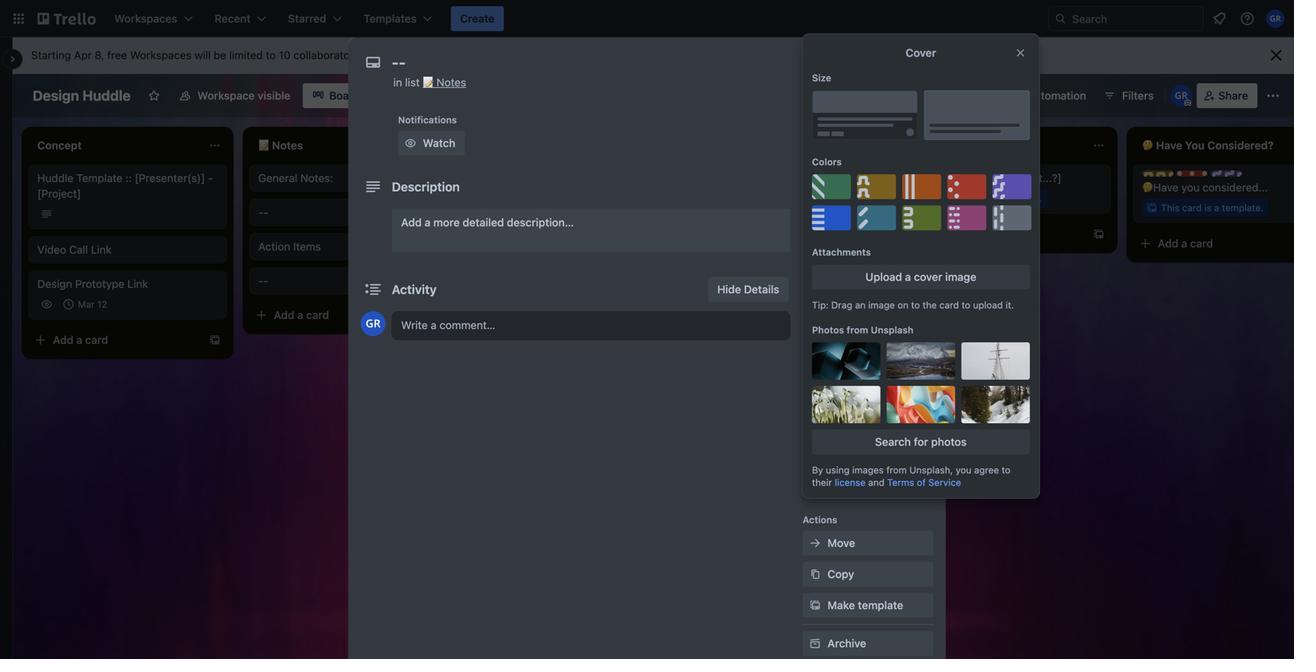 Task type: vqa. For each thing, say whether or not it's contained in the screenshot.
Table
no



Task type: describe. For each thing, give the bounding box(es) containing it.
by using images from unsplash, you agree to their
[[812, 465, 1011, 488]]

12
[[97, 299, 107, 310]]

a down items
[[297, 309, 303, 322]]

learn more about collaborator limits link
[[366, 49, 547, 62]]

a down 🤔have you considered... link
[[1215, 202, 1220, 213]]

prototype
[[75, 278, 125, 290]]

add a card for add a card button corresponding to leftmost create from template… image
[[53, 334, 108, 346]]

filters button
[[1099, 83, 1159, 108]]

add a card for add a card button related to the right create from template… image
[[937, 228, 993, 241]]

upload
[[973, 300, 1003, 311]]

action items link
[[258, 239, 439, 255]]

about...]
[[825, 172, 868, 185]]

color: red, title: none image
[[1177, 170, 1208, 177]]

make template link
[[803, 593, 934, 618]]

visible
[[258, 89, 291, 102]]

1 horizontal spatial is
[[984, 193, 991, 204]]

design prototype link link
[[37, 276, 218, 292]]

images
[[853, 465, 884, 476]]

to inside by using images from unsplash, you agree to their
[[1002, 465, 1011, 476]]

you inside by using images from unsplash, you agree to their
[[956, 465, 972, 476]]

add button
[[828, 474, 885, 487]]

2 vertical spatial ups
[[888, 411, 908, 424]]

an
[[855, 300, 866, 311]]

details
[[744, 283, 780, 296]]

to left upload
[[962, 300, 971, 311]]

sm image for automation
[[1006, 83, 1028, 105]]

call
[[69, 243, 88, 256]]

tip: drag an image on to the card to upload it.
[[812, 300, 1015, 311]]

custom
[[828, 317, 868, 330]]

license link
[[835, 477, 866, 488]]

search for photos
[[876, 436, 967, 448]]

📝
[[423, 76, 434, 89]]

👍positive
[[480, 309, 530, 322]]

design for design huddle
[[33, 87, 79, 104]]

not
[[781, 172, 798, 185]]

limits
[[521, 49, 547, 62]]

0 horizontal spatial template.
[[780, 193, 822, 204]]

size
[[812, 72, 832, 83]]

0 horizontal spatial power-ups
[[803, 357, 854, 368]]

watch button
[[398, 131, 465, 156]]

color: purple, title: none image
[[1211, 170, 1242, 177]]

edit card image
[[428, 206, 441, 218]]

2 horizontal spatial is
[[1205, 202, 1212, 213]]

a down [what
[[994, 193, 999, 204]]

to up members
[[824, 108, 833, 119]]

dates
[[828, 224, 858, 237]]

to left 10
[[266, 49, 276, 62]]

color: yellow, title: none image
[[1143, 170, 1174, 177]]

add a card button down 🤔have you considered... link
[[1133, 231, 1295, 256]]

search image
[[1055, 12, 1067, 25]]

video call link link
[[37, 242, 218, 258]]

1 1 from the left
[[498, 331, 503, 341]]

photos
[[812, 325, 845, 336]]

mar 12
[[78, 299, 107, 310]]

labels link
[[803, 156, 934, 181]]

greg robinson (gregrobinson96) image
[[361, 311, 386, 336]]

of
[[917, 477, 926, 488]]

power- inside power-ups button
[[915, 89, 951, 102]]

workspace visible button
[[170, 83, 300, 108]]

workspace visible
[[198, 89, 291, 102]]

👎negative [i'm not sure about...] link
[[701, 170, 881, 186]]

from inside by using images from unsplash, you agree to their
[[887, 465, 907, 476]]

/
[[503, 331, 505, 341]]

learn
[[366, 49, 394, 62]]

figma
[[828, 380, 859, 392]]

huddle template :: [presenter(s)] - [project] link
[[37, 170, 218, 202]]

[project]
[[37, 187, 81, 200]]

design prototype link
[[37, 278, 148, 290]]

list
[[405, 76, 420, 89]]

huddle inside huddle template :: [presenter(s)] - [project]
[[37, 172, 73, 185]]

[what
[[981, 172, 1011, 185]]

apr
[[74, 49, 92, 62]]

2 horizontal spatial this
[[1162, 202, 1180, 213]]

share button
[[1197, 83, 1258, 108]]

archive
[[828, 637, 867, 650]]

limited
[[229, 49, 263, 62]]

power-ups inside button
[[915, 89, 972, 102]]

8,
[[95, 49, 104, 62]]

and
[[869, 477, 885, 488]]

1 vertical spatial ups
[[836, 357, 854, 368]]

-- for 1st -- link
[[258, 206, 269, 219]]

notes
[[437, 76, 466, 89]]

really
[[542, 309, 569, 322]]

add a card button for create from template… icon at the left top of page
[[249, 303, 420, 328]]

sm image for cover
[[808, 285, 823, 301]]

starting
[[31, 49, 71, 62]]

automation inside button
[[1028, 89, 1087, 102]]

cover link
[[803, 280, 934, 305]]

1 horizontal spatial template.
[[1001, 193, 1043, 204]]

0 horizontal spatial this
[[719, 193, 738, 204]]

members link
[[803, 125, 934, 149]]

1 / 1
[[498, 331, 510, 341]]

1 vertical spatial automation
[[803, 451, 856, 462]]

automation button
[[1006, 83, 1096, 108]]

🙋question [what about...?]
[[922, 172, 1062, 185]]

sure
[[801, 172, 823, 185]]

tip:
[[812, 300, 829, 311]]

general notes:
[[258, 172, 333, 185]]

be
[[214, 49, 226, 62]]

1 vertical spatial greg robinson (gregrobinson96) image
[[1171, 85, 1192, 107]]

description
[[392, 179, 460, 194]]

copy link
[[803, 562, 934, 587]]

general
[[258, 172, 298, 185]]

custom fields
[[828, 317, 901, 330]]

0 vertical spatial cover
[[906, 46, 937, 59]]

cover
[[914, 271, 943, 283]]

sm image for copy
[[808, 567, 823, 582]]

sm image for members
[[808, 129, 823, 145]]

link for video call link
[[91, 243, 112, 256]]

collaborators.
[[294, 49, 363, 62]]

terms of service link
[[888, 477, 962, 488]]

a inside button
[[905, 271, 911, 283]]

to right on
[[912, 300, 920, 311]]

search for photos button
[[812, 430, 1030, 455]]

show menu image
[[1266, 88, 1281, 104]]

checklist button
[[803, 187, 934, 212]]

0 vertical spatial you
[[1182, 181, 1200, 194]]

general notes: link
[[258, 170, 439, 186]]

template
[[76, 172, 123, 185]]

move link
[[803, 531, 934, 556]]

photos from unsplash
[[812, 325, 914, 336]]

add a card button for the right create from template… image
[[912, 222, 1084, 247]]

move
[[828, 537, 856, 550]]

more inside the add a more detailed description… link
[[434, 216, 460, 229]]

primary element
[[0, 0, 1295, 37]]

add to card
[[803, 108, 856, 119]]



Task type: locate. For each thing, give the bounding box(es) containing it.
sm image
[[1006, 83, 1028, 105], [808, 536, 823, 551], [808, 567, 823, 582]]

template
[[858, 599, 904, 612]]

0 vertical spatial power-ups
[[915, 89, 972, 102]]

0 vertical spatial link
[[91, 243, 112, 256]]

this down 🙋question
[[940, 193, 959, 204]]

items
[[293, 240, 321, 253]]

1 horizontal spatial you
[[1182, 181, 1200, 194]]

create from template… image
[[430, 309, 442, 322]]

sm image left copy on the bottom right
[[808, 567, 823, 582]]

upload a cover image
[[866, 271, 977, 283]]

add a card button down action items link
[[249, 303, 420, 328]]

image inside button
[[946, 271, 977, 283]]

design for design prototype link
[[37, 278, 72, 290]]

about...?]
[[1014, 172, 1062, 185]]

power- up members 'link'
[[915, 89, 951, 102]]

workspace
[[198, 89, 255, 102]]

Board name text field
[[25, 83, 138, 108]]

0 horizontal spatial automation
[[803, 451, 856, 462]]

[presenter(s)]
[[135, 172, 205, 185]]

2 horizontal spatial power-
[[915, 89, 951, 102]]

[i'm
[[759, 172, 778, 185]]

1 vertical spatial from
[[887, 465, 907, 476]]

make template
[[828, 599, 904, 612]]

1 horizontal spatial image
[[946, 271, 977, 283]]

sm image inside archive link
[[808, 636, 823, 652]]

sm image left drag
[[808, 285, 823, 301]]

sm image right power-ups button
[[1006, 83, 1028, 105]]

sm image down actions
[[808, 536, 823, 551]]

1 vertical spatial --
[[258, 274, 269, 287]]

0 vertical spatial more
[[397, 49, 422, 62]]

image up 'fields'
[[869, 300, 895, 311]]

sm image for archive
[[808, 636, 823, 652]]

0 vertical spatial huddle
[[82, 87, 131, 104]]

sm image down "add to card" at the right of the page
[[808, 129, 823, 145]]

sm image inside watch button
[[403, 135, 418, 151]]

1 vertical spatial image
[[869, 300, 895, 311]]

more left detailed
[[434, 216, 460, 229]]

template.
[[780, 193, 822, 204], [1001, 193, 1043, 204], [1223, 202, 1264, 213]]

0 horizontal spatial link
[[91, 243, 112, 256]]

you up service
[[956, 465, 972, 476]]

attachment button
[[803, 249, 934, 274]]

create
[[460, 12, 495, 25]]

upload a cover image button
[[812, 265, 1030, 290]]

free
[[107, 49, 127, 62]]

huddle
[[82, 87, 131, 104], [37, 172, 73, 185]]

add a card down items
[[274, 309, 329, 322]]

automation left the filters button
[[1028, 89, 1087, 102]]

add a card button down the 12
[[28, 328, 199, 353]]

unsplash
[[871, 325, 914, 336]]

0 horizontal spatial ups
[[836, 357, 854, 368]]

sm image right not on the top right of the page
[[808, 160, 823, 176]]

watch
[[423, 137, 456, 149]]

link for design prototype link
[[127, 278, 148, 290]]

0 horizontal spatial greg robinson (gregrobinson96) image
[[1171, 85, 1192, 107]]

this card is a template. down [i'm
[[719, 193, 822, 204]]

image for cover
[[946, 271, 977, 283]]

1 vertical spatial design
[[37, 278, 72, 290]]

-
[[208, 172, 213, 185], [258, 206, 263, 219], [263, 206, 269, 219], [258, 274, 263, 287], [263, 274, 269, 287]]

add a card up cover
[[937, 228, 993, 241]]

1 -- from the top
[[258, 206, 269, 219]]

greg robinson (gregrobinson96) image
[[1267, 9, 1285, 28], [1171, 85, 1192, 107]]

a down [i'm
[[773, 193, 778, 204]]

0 vertical spatial automation
[[1028, 89, 1087, 102]]

1 horizontal spatial from
[[887, 465, 907, 476]]

::
[[126, 172, 132, 185]]

sm image inside copy link
[[808, 567, 823, 582]]

sm image left make
[[808, 598, 823, 613]]

0 horizontal spatial you
[[956, 465, 972, 476]]

is down [i'm
[[763, 193, 770, 204]]

Mar 12 checkbox
[[59, 295, 112, 314]]

-- link down action items link
[[258, 273, 439, 289]]

add a card for add a card button for create from template… icon at the left top of page
[[274, 309, 329, 322]]

1 horizontal spatial more
[[434, 216, 460, 229]]

this down 🤔have
[[1162, 202, 1180, 213]]

1 -- link from the top
[[258, 205, 439, 220]]

0 horizontal spatial cover
[[828, 286, 858, 299]]

0 vertical spatial ups
[[951, 89, 972, 102]]

0 horizontal spatial this card is a template.
[[719, 193, 822, 204]]

video
[[37, 243, 66, 256]]

star or unstar board image
[[148, 90, 160, 102]]

cover up drag
[[828, 286, 858, 299]]

license and terms of service
[[835, 477, 962, 488]]

open information menu image
[[1240, 11, 1256, 26]]

add a card button for leftmost create from template… image
[[28, 328, 199, 353]]

action
[[258, 240, 290, 253]]

upload
[[866, 271, 903, 283]]

greg robinson (gregrobinson96) image right open information menu icon
[[1267, 9, 1285, 28]]

sm image for labels
[[808, 160, 823, 176]]

sm image inside cover link
[[808, 285, 823, 301]]

0 vertical spatial sm image
[[1006, 83, 1028, 105]]

0 horizontal spatial more
[[397, 49, 422, 62]]

more up list
[[397, 49, 422, 62]]

design
[[33, 87, 79, 104], [37, 278, 72, 290]]

power-ups button
[[884, 83, 1003, 108]]

search
[[876, 436, 911, 448]]

cover up power-ups button
[[906, 46, 937, 59]]

[i
[[533, 309, 539, 322]]

board link
[[303, 83, 369, 108]]

0 horizontal spatial create from template… image
[[209, 334, 221, 346]]

sm image for move
[[808, 536, 823, 551]]

the
[[923, 300, 937, 311]]

0 horizontal spatial power-
[[803, 357, 836, 368]]

card
[[836, 108, 856, 119], [741, 193, 760, 204], [962, 193, 981, 204], [1183, 202, 1202, 213], [970, 228, 993, 241], [1191, 237, 1214, 250], [940, 300, 959, 311], [306, 309, 329, 322], [85, 334, 108, 346]]

🤔have
[[1143, 181, 1179, 194]]

automation up using at the bottom right
[[803, 451, 856, 462]]

design down starting
[[33, 87, 79, 104]]

1 horizontal spatial power-
[[851, 411, 888, 424]]

2 horizontal spatial template.
[[1223, 202, 1264, 213]]

huddle down 8, in the left of the page
[[82, 87, 131, 104]]

sm image
[[808, 129, 823, 145], [403, 135, 418, 151], [808, 160, 823, 176], [808, 285, 823, 301], [808, 598, 823, 613], [808, 636, 823, 652]]

1 horizontal spatial huddle
[[82, 87, 131, 104]]

1 vertical spatial -- link
[[258, 273, 439, 289]]

a down mar 12 checkbox at the top
[[76, 334, 82, 346]]

huddle inside text field
[[82, 87, 131, 104]]

1 horizontal spatial 1
[[505, 331, 510, 341]]

1 horizontal spatial ups
[[888, 411, 908, 424]]

0 notifications image
[[1211, 9, 1229, 28]]

power- up figma
[[803, 357, 836, 368]]

this card is a template. down 🤔have you considered... link
[[1162, 202, 1264, 213]]

activity
[[392, 282, 437, 297]]

0 vertical spatial power-
[[915, 89, 951, 102]]

sm image inside the automation button
[[1006, 83, 1028, 105]]

link down video call link link
[[127, 278, 148, 290]]

board
[[329, 89, 360, 102]]

1 vertical spatial huddle
[[37, 172, 73, 185]]

0 horizontal spatial huddle
[[37, 172, 73, 185]]

0 vertical spatial --
[[258, 206, 269, 219]]

a down 🙋question
[[961, 228, 967, 241]]

1
[[498, 331, 503, 341], [505, 331, 510, 341]]

sm image left watch
[[403, 135, 418, 151]]

2 vertical spatial power-
[[851, 411, 888, 424]]

add a card button down [what
[[912, 222, 1084, 247]]

link right call
[[91, 243, 112, 256]]

Write a comment text field
[[392, 311, 791, 339]]

1 vertical spatial more
[[434, 216, 460, 229]]

📝 notes link
[[423, 76, 466, 89]]

1 horizontal spatial automation
[[1028, 89, 1087, 102]]

huddle template :: [presenter(s)] - [project]
[[37, 172, 213, 200]]

0 vertical spatial -- link
[[258, 205, 439, 220]]

template. down 🙋question [what about...?] link
[[1001, 193, 1043, 204]]

2 horizontal spatial create from template… image
[[1093, 228, 1105, 241]]

from down an
[[847, 325, 869, 336]]

mar
[[78, 299, 95, 310]]

add power-ups
[[828, 411, 908, 424]]

2 vertical spatial sm image
[[808, 567, 823, 582]]

1 horizontal spatial create from template… image
[[872, 228, 884, 241]]

1 vertical spatial power-ups
[[803, 357, 854, 368]]

this card is a template. down the 🙋question [what about...?] on the right top of page
[[940, 193, 1043, 204]]

👎negative [i'm not sure about...]
[[701, 172, 868, 185]]

Search field
[[1067, 7, 1204, 30]]

sm image inside move "link"
[[808, 536, 823, 551]]

None text field
[[384, 48, 898, 76]]

-- up action
[[258, 206, 269, 219]]

sm image inside labels link
[[808, 160, 823, 176]]

members
[[828, 130, 876, 143]]

sm image inside make template link
[[808, 598, 823, 613]]

power- inside add power-ups link
[[851, 411, 888, 424]]

ups inside button
[[951, 89, 972, 102]]

1 horizontal spatial greg robinson (gregrobinson96) image
[[1267, 9, 1285, 28]]

drag
[[832, 300, 853, 311]]

power- up search
[[851, 411, 888, 424]]

1 horizontal spatial cover
[[906, 46, 937, 59]]

create button
[[451, 6, 504, 31]]

notifications
[[398, 114, 457, 125]]

- inside huddle template :: [presenter(s)] - [project]
[[208, 172, 213, 185]]

about
[[425, 49, 454, 62]]

2 -- link from the top
[[258, 273, 439, 289]]

2 1 from the left
[[505, 331, 510, 341]]

0 vertical spatial design
[[33, 87, 79, 104]]

you down color: red, title: none icon
[[1182, 181, 1200, 194]]

notes:
[[300, 172, 333, 185]]

0 horizontal spatial from
[[847, 325, 869, 336]]

add a card for add a card button under 🤔have you considered... link
[[1158, 237, 1214, 250]]

0 vertical spatial from
[[847, 325, 869, 336]]

-- down action
[[258, 274, 269, 287]]

from up "license and terms of service" at bottom right
[[887, 465, 907, 476]]

1 vertical spatial sm image
[[808, 536, 823, 551]]

sm image for make template
[[808, 598, 823, 613]]

1 vertical spatial link
[[127, 278, 148, 290]]

1 vertical spatial power-
[[803, 357, 836, 368]]

1 vertical spatial you
[[956, 465, 972, 476]]

template. down 👎negative [i'm not sure about...] link
[[780, 193, 822, 204]]

1 horizontal spatial this
[[940, 193, 959, 204]]

sm image left archive
[[808, 636, 823, 652]]

0 vertical spatial greg robinson (gregrobinson96) image
[[1267, 9, 1285, 28]]

this down 👎negative
[[719, 193, 738, 204]]

add inside button
[[828, 474, 848, 487]]

sm image for watch
[[403, 135, 418, 151]]

colors
[[812, 156, 842, 167]]

0 horizontal spatial image
[[869, 300, 895, 311]]

1 horizontal spatial power-ups
[[915, 89, 972, 102]]

add power-ups link
[[803, 405, 934, 430]]

design down video
[[37, 278, 72, 290]]

2 horizontal spatial ups
[[951, 89, 972, 102]]

sm image inside members 'link'
[[808, 129, 823, 145]]

add a more detailed description…
[[401, 216, 574, 229]]

add a card down mar 12 checkbox at the top
[[53, 334, 108, 346]]

for
[[914, 436, 929, 448]]

collaborator
[[457, 49, 518, 62]]

2 -- from the top
[[258, 274, 269, 287]]

design inside text field
[[33, 87, 79, 104]]

1 horizontal spatial link
[[127, 278, 148, 290]]

actions
[[803, 515, 838, 525]]

add a card down 🤔have you considered...
[[1158, 237, 1214, 250]]

design huddle
[[33, 87, 131, 104]]

service
[[929, 477, 962, 488]]

1 vertical spatial cover
[[828, 286, 858, 299]]

-- link up action items link
[[258, 205, 439, 220]]

share
[[1219, 89, 1249, 102]]

in list 📝 notes
[[394, 76, 466, 89]]

from
[[847, 325, 869, 336], [887, 465, 907, 476]]

dates button
[[803, 218, 934, 243]]

greg robinson (gregrobinson96) image right filters
[[1171, 85, 1192, 107]]

copy
[[828, 568, 855, 581]]

0 horizontal spatial is
[[763, 193, 770, 204]]

1 horizontal spatial this card is a template.
[[940, 193, 1043, 204]]

10
[[279, 49, 291, 62]]

image
[[946, 271, 977, 283], [869, 300, 895, 311]]

-- for 2nd -- link
[[258, 274, 269, 287]]

image right cover
[[946, 271, 977, 283]]

0 horizontal spatial 1
[[498, 331, 503, 341]]

a left cover
[[905, 271, 911, 283]]

is down 🤔have you considered...
[[1205, 202, 1212, 213]]

to right agree on the bottom right of the page
[[1002, 465, 1011, 476]]

a down description
[[425, 216, 431, 229]]

automation
[[1028, 89, 1087, 102], [803, 451, 856, 462]]

will
[[195, 49, 211, 62]]

a down 🤔have you considered...
[[1182, 237, 1188, 250]]

custom fields button
[[803, 316, 934, 332]]

🤔have you considered...
[[1143, 181, 1268, 194]]

2 horizontal spatial this card is a template.
[[1162, 202, 1264, 213]]

huddle up [project]
[[37, 172, 73, 185]]

is down the 🙋question [what about...?] on the right top of page
[[984, 193, 991, 204]]

create from template… image
[[872, 228, 884, 241], [1093, 228, 1105, 241], [209, 334, 221, 346]]

0 vertical spatial image
[[946, 271, 977, 283]]

fields
[[871, 317, 901, 330]]

this
[[719, 193, 738, 204], [940, 193, 959, 204], [1162, 202, 1180, 213]]

filters
[[1123, 89, 1154, 102]]

is
[[763, 193, 770, 204], [984, 193, 991, 204], [1205, 202, 1212, 213]]

image for an
[[869, 300, 895, 311]]

attachments
[[812, 247, 871, 258]]

template. down considered...
[[1223, 202, 1264, 213]]



